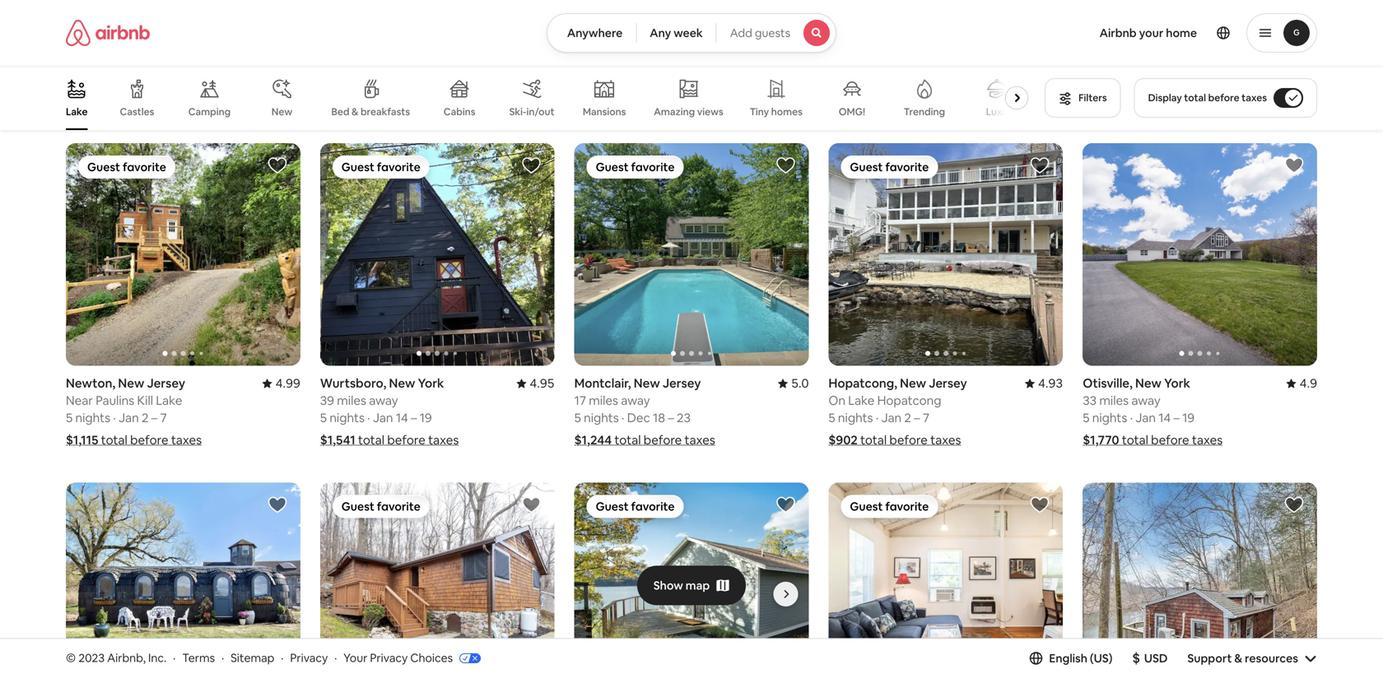 Task type: locate. For each thing, give the bounding box(es) containing it.
0 vertical spatial 4.93 out of 5 average rating image
[[771, 36, 809, 52]]

lake
[[1083, 36, 1110, 52], [118, 53, 145, 69], [340, 53, 366, 69], [594, 53, 621, 69], [1103, 53, 1129, 69], [66, 105, 88, 118], [156, 393, 182, 409], [849, 393, 875, 409]]

19 inside otisville, new york 33 miles away 5 nights · jan 14 – 19 $1,770 total before taxes
[[1183, 410, 1195, 426]]

jersey inside the newton, new jersey near paulins kill lake 5 nights · jan 2 – 7 $1,115 total before taxes
[[147, 376, 185, 392]]

& right bed
[[352, 105, 359, 118]]

york inside otisville, new york 33 miles away 5 nights · jan 14 – 19 $1,770 total before taxes
[[1165, 376, 1191, 392]]

· inside wurtsboro, new york 39 miles away 5 nights · jan 14 – 19 $1,541 total before taxes
[[367, 410, 370, 426]]

on inside swan lake, new york on swan lake
[[66, 53, 83, 69]]

5 inside "lake huntington, new york on lake huntington 5 nights · may 16 – 21 $628 total before taxes"
[[1083, 71, 1090, 87]]

swan
[[66, 36, 97, 52], [86, 53, 116, 69]]

tiny
[[750, 105, 769, 118]]

· left your
[[335, 651, 337, 666]]

inc.
[[148, 651, 167, 666]]

before
[[1209, 91, 1240, 104], [136, 93, 175, 109], [391, 93, 429, 109], [901, 93, 939, 109], [646, 93, 684, 109], [1144, 93, 1182, 109], [130, 433, 168, 449], [387, 433, 426, 449], [890, 433, 928, 449], [644, 433, 682, 449], [1152, 433, 1190, 449]]

newton, new jersey near paulins kill lake 5 nights · jan 2 – 7 $1,115 total before taxes
[[66, 376, 202, 449]]

1 horizontal spatial 14
[[1159, 410, 1171, 426]]

21 up 'trending'
[[931, 71, 944, 87]]

5 inside the putnam valley, new york on lake oscawana 5 nights $2,248 total before taxes
[[575, 71, 581, 87]]

trending
[[904, 105, 946, 118]]

total right $1,770 on the right of page
[[1122, 433, 1149, 449]]

kill
[[137, 393, 153, 409]]

· right the terms link
[[222, 651, 224, 666]]

4.93 right add
[[784, 36, 809, 52]]

1 2 from the left
[[142, 410, 149, 426]]

2 down "hopatcong"
[[905, 410, 912, 426]]

tiny homes
[[750, 105, 803, 118]]

miles inside 'hortonville, new york 65 miles away'
[[846, 53, 875, 69]]

total
[[1185, 91, 1207, 104], [107, 93, 134, 109], [362, 93, 388, 109], [871, 93, 898, 109], [616, 93, 643, 109], [1115, 93, 1141, 109], [101, 433, 127, 449], [358, 433, 385, 449], [861, 433, 887, 449], [615, 433, 641, 449], [1122, 433, 1149, 449]]

lake left the huntington, in the right of the page
[[1083, 36, 1110, 52]]

oct
[[119, 71, 140, 87]]

privacy link
[[290, 651, 328, 666]]

$ usd
[[1133, 650, 1168, 667]]

miles inside otisville, new york 33 miles away 5 nights · jan 14 – 19 $1,770 total before taxes
[[1100, 393, 1129, 409]]

1 7 from the left
[[160, 410, 167, 426]]

total right '$1,244'
[[615, 433, 641, 449]]

new inside wurtsboro, new york 39 miles away 5 nights · jan 14 – 19 $1,541 total before taxes
[[389, 376, 415, 392]]

dec inside montclair, new jersey 17 miles away 5 nights · dec 18 – 23 $1,244 total before taxes
[[627, 410, 650, 426]]

new inside hopatcong, new jersey on lake hopatcong 5 nights · jan 2 – 7 $902 total before taxes
[[900, 376, 927, 392]]

luxe
[[986, 105, 1008, 118]]

4.99 out of 5 average rating image
[[262, 376, 300, 392]]

14 inside otisville, new york 33 miles away 5 nights · jan 14 – 19 $1,770 total before taxes
[[1159, 410, 1171, 426]]

–
[[151, 71, 157, 87], [413, 71, 420, 87], [923, 71, 929, 87], [1177, 71, 1183, 87], [151, 410, 158, 426], [411, 410, 417, 426], [914, 410, 921, 426], [668, 410, 674, 426], [1174, 410, 1180, 426]]

may
[[1136, 71, 1159, 87]]

before inside otisville, new york 33 miles away 5 nights · jan 14 – 19 $1,770 total before taxes
[[1152, 433, 1190, 449]]

new up 'kill' on the left
[[118, 376, 144, 392]]

jan inside hopatcong, new jersey on lake hopatcong 5 nights · jan 2 – 7 $902 total before taxes
[[882, 410, 902, 426]]

2 jersey from the left
[[929, 376, 968, 392]]

5 down the "33"
[[1083, 410, 1090, 426]]

2 jan from the left
[[373, 410, 393, 426]]

away down otisville,
[[1132, 393, 1161, 409]]

add to wishlist: kenoza lake, new york image
[[268, 496, 287, 515]]

dec left 18
[[627, 410, 650, 426]]

nights inside "lake huntington, new york on lake huntington 5 nights · may 16 – 21 $628 total before taxes"
[[1093, 71, 1128, 87]]

$1,244
[[575, 433, 612, 449]]

2 2 from the left
[[905, 410, 912, 426]]

york inside "lake huntington, new york on lake huntington 5 nights · may 16 – 21 $628 total before taxes"
[[1214, 36, 1241, 52]]

1 horizontal spatial &
[[1235, 651, 1243, 666]]

support & resources button
[[1188, 651, 1318, 666]]

before right $1,541 on the bottom left of page
[[387, 433, 426, 449]]

21
[[931, 71, 944, 87], [1186, 71, 1198, 87]]

on up the filters at right
[[1083, 53, 1100, 69]]

jersey up 'kill' on the left
[[147, 376, 185, 392]]

jan
[[119, 410, 139, 426], [373, 410, 393, 426], [882, 410, 902, 426], [1136, 410, 1156, 426]]

lake right 'kill' on the left
[[156, 393, 182, 409]]

away up dec 16 – 21 at the top right of page
[[878, 53, 907, 69]]

1 horizontal spatial dec
[[627, 410, 650, 426]]

2 7 from the left
[[923, 410, 930, 426]]

4.93 out of 5 average rating image left otisville,
[[1025, 376, 1063, 392]]

miles down montclair, at the left of the page
[[589, 393, 618, 409]]

nights up $1,770 on the right of page
[[1093, 410, 1128, 426]]

add to wishlist: jefferson, new jersey image
[[522, 496, 542, 515]]

before down 18
[[644, 433, 682, 449]]

new inside montclair, new jersey 17 miles away 5 nights · dec 18 – 23 $1,244 total before taxes
[[634, 376, 660, 392]]

1 horizontal spatial 4.93 out of 5 average rating image
[[1025, 376, 1063, 392]]

nights up $902
[[838, 410, 873, 426]]

1 vertical spatial &
[[1235, 651, 1243, 666]]

on for lake
[[1083, 53, 1100, 69]]

away down montclair, at the left of the page
[[621, 393, 650, 409]]

1 horizontal spatial 7
[[923, 410, 930, 426]]

5.0 out of 5 average rating image
[[778, 376, 809, 392]]

new up 18
[[634, 376, 660, 392]]

away for wurtsboro,
[[369, 393, 398, 409]]

your privacy choices link
[[344, 651, 481, 667]]

nights up $2,248
[[584, 71, 619, 87]]

2 14 from the left
[[1159, 410, 1171, 426]]

york right home
[[1214, 36, 1241, 52]]

jan for 39
[[373, 410, 393, 426]]

new up dec 16 – 21 at the top right of page
[[899, 36, 925, 52]]

0 horizontal spatial 17
[[399, 71, 411, 87]]

5 up '$1,244'
[[575, 410, 581, 426]]

terms link
[[182, 651, 215, 666]]

1 horizontal spatial 17
[[575, 393, 586, 409]]

4.93
[[784, 36, 809, 52], [1039, 376, 1063, 392]]

$3,053
[[320, 93, 359, 109]]

17 down montclair, at the left of the page
[[575, 393, 586, 409]]

4.9 out of 5 average rating image
[[1287, 376, 1318, 392]]

away inside 'hortonville, new york 65 miles away'
[[878, 53, 907, 69]]

0 horizontal spatial 4.93
[[784, 36, 809, 52]]

5 up $902
[[829, 410, 836, 426]]

· down wurtsboro,
[[367, 410, 370, 426]]

castles
[[120, 105, 154, 118]]

3 jersey from the left
[[663, 376, 701, 392]]

lake up $3,053
[[340, 53, 366, 69]]

taxes inside the newton, new jersey near paulins kill lake 5 nights · jan 2 – 7 $1,115 total before taxes
[[171, 433, 202, 449]]

waramaug
[[369, 53, 431, 69]]

· left privacy link
[[281, 651, 284, 666]]

17 inside on lake waramaug 5 nights · dec 17 – 22 $3,053 total before taxes
[[399, 71, 411, 87]]

miles inside wurtsboro, new york 39 miles away 5 nights · jan 14 – 19 $1,541 total before taxes
[[337, 393, 366, 409]]

on lake waramaug 5 nights · dec 17 – 22 $3,053 total before taxes
[[320, 53, 462, 109]]

swan left lake,
[[66, 36, 97, 52]]

1 horizontal spatial 4.93
[[1039, 376, 1063, 392]]

map
[[686, 579, 710, 594]]

breakfasts
[[361, 105, 410, 118]]

any
[[650, 26, 671, 40]]

week
[[674, 26, 703, 40]]

0 horizontal spatial 2
[[142, 410, 149, 426]]

miles inside montclair, new jersey 17 miles away 5 nights · dec 18 – 23 $1,244 total before taxes
[[589, 393, 618, 409]]

newton,
[[66, 376, 116, 392]]

taxes inside hopatcong, new jersey on lake hopatcong 5 nights · jan 2 – 7 $902 total before taxes
[[931, 433, 962, 449]]

before inside montclair, new jersey 17 miles away 5 nights · dec 18 – 23 $1,244 total before taxes
[[644, 433, 682, 449]]

montclair,
[[575, 376, 631, 392]]

show
[[654, 579, 683, 594]]

– inside the newton, new jersey near paulins kill lake 5 nights · jan 2 – 7 $1,115 total before taxes
[[151, 410, 158, 426]]

– inside "lake huntington, new york on lake huntington 5 nights · may 16 – 21 $628 total before taxes"
[[1177, 71, 1183, 87]]

add to wishlist: wurtsboro, new york image
[[522, 156, 542, 176]]

1 14 from the left
[[396, 410, 408, 426]]

2 inside the newton, new jersey near paulins kill lake 5 nights · jan 2 – 7 $1,115 total before taxes
[[142, 410, 149, 426]]

on for putnam
[[575, 53, 592, 69]]

before down 'kill' on the left
[[130, 433, 168, 449]]

york right otisville,
[[1165, 376, 1191, 392]]

add to wishlist: hyde park, new york image
[[776, 496, 796, 515]]

total right $3,053
[[362, 93, 388, 109]]

miles down otisville,
[[1100, 393, 1129, 409]]

5 down 65
[[829, 71, 836, 87]]

$1,115
[[66, 433, 98, 449]]

39
[[320, 393, 334, 409]]

nights up "$628" at the right top
[[1093, 71, 1128, 87]]

cabins
[[444, 105, 476, 118]]

jersey inside hopatcong, new jersey on lake hopatcong 5 nights · jan 2 – 7 $902 total before taxes
[[929, 376, 968, 392]]

nights inside wurtsboro, new york 39 miles away 5 nights · jan 14 – 19 $1,541 total before taxes
[[330, 410, 365, 426]]

nights up $3,053
[[330, 71, 365, 87]]

3 jan from the left
[[882, 410, 902, 426]]

on inside "lake huntington, new york on lake huntington 5 nights · may 16 – 21 $628 total before taxes"
[[1083, 53, 1100, 69]]

– inside otisville, new york 33 miles away 5 nights · jan 14 – 19 $1,770 total before taxes
[[1174, 410, 1180, 426]]

5 inside otisville, new york 33 miles away 5 nights · jan 14 – 19 $1,770 total before taxes
[[1083, 410, 1090, 426]]

miles
[[846, 53, 875, 69], [337, 393, 366, 409], [589, 393, 618, 409], [1100, 393, 1129, 409]]

jersey
[[147, 376, 185, 392], [929, 376, 968, 392], [663, 376, 701, 392]]

new inside the newton, new jersey near paulins kill lake 5 nights · jan 2 – 7 $1,115 total before taxes
[[118, 376, 144, 392]]

amazing views
[[654, 105, 724, 118]]

otisville,
[[1083, 376, 1133, 392]]

camping
[[188, 105, 231, 118]]

0 vertical spatial &
[[352, 105, 359, 118]]

lake inside the newton, new jersey near paulins kill lake 5 nights · jan 2 – 7 $1,115 total before taxes
[[156, 393, 182, 409]]

4.88 out of 5 average rating image
[[517, 36, 555, 52]]

york up dec 16 – 21 at the top right of page
[[928, 36, 954, 52]]

19 inside wurtsboro, new york 39 miles away 5 nights · jan 14 – 19 $1,541 total before taxes
[[420, 410, 432, 426]]

dec
[[373, 71, 396, 87], [882, 71, 905, 87], [627, 410, 650, 426]]

on up $3,053
[[320, 53, 337, 69]]

1 vertical spatial 17
[[575, 393, 586, 409]]

airbnb,
[[107, 651, 146, 666]]

4.93 out of 5 average rating image for hopatcong, new jersey on lake hopatcong 5 nights · jan 2 – 7 $902 total before taxes
[[1025, 376, 1063, 392]]

add to wishlist: newton, new jersey image
[[268, 156, 287, 176]]

jersey up '23'
[[663, 376, 701, 392]]

0 horizontal spatial 21
[[931, 71, 944, 87]]

jersey for newton, new jersey
[[147, 376, 185, 392]]

add to wishlist: montclair, new jersey image
[[776, 156, 796, 176]]

1 horizontal spatial 5 nights
[[829, 71, 873, 87]]

nights
[[75, 71, 110, 87], [330, 71, 365, 87], [838, 71, 873, 87], [584, 71, 619, 87], [1093, 71, 1128, 87], [75, 410, 110, 426], [330, 410, 365, 426], [838, 410, 873, 426], [584, 410, 619, 426], [1093, 410, 1128, 426]]

york right wurtsboro,
[[418, 376, 444, 392]]

7 inside hopatcong, new jersey on lake hopatcong 5 nights · jan 2 – 7 $902 total before taxes
[[923, 410, 930, 426]]

total right $902
[[861, 433, 887, 449]]

0 horizontal spatial 19
[[420, 410, 432, 426]]

total right $2,248
[[616, 93, 643, 109]]

lake up oct
[[118, 53, 145, 69]]

new right lake,
[[133, 36, 159, 52]]

lake left castles on the left of page
[[66, 105, 88, 118]]

swan down lake,
[[86, 53, 116, 69]]

5 nights for on
[[66, 71, 110, 87]]

before inside the putnam valley, new york on lake oscawana 5 nights $2,248 total before taxes
[[646, 93, 684, 109]]

add to wishlist: otisville, new york image
[[1285, 156, 1305, 176]]

None search field
[[547, 13, 837, 53]]

taxes inside on lake waramaug 5 nights · dec 17 – 22 $3,053 total before taxes
[[432, 93, 462, 109]]

montclair, new jersey 17 miles away 5 nights · dec 18 – 23 $1,244 total before taxes
[[575, 376, 716, 449]]

total right $1,541 on the bottom left of page
[[358, 433, 385, 449]]

nights inside otisville, new york 33 miles away 5 nights · jan 14 – 19 $1,770 total before taxes
[[1093, 410, 1128, 426]]

0 horizontal spatial privacy
[[290, 651, 328, 666]]

1 horizontal spatial 2
[[905, 410, 912, 426]]

total inside the newton, new jersey near paulins kill lake 5 nights · jan 2 – 7 $1,115 total before taxes
[[101, 433, 127, 449]]

before down 22
[[391, 93, 429, 109]]

new up 'huntington'
[[1185, 36, 1212, 52]]

before down dec 16 – 21 at the top right of page
[[901, 93, 939, 109]]

4.9
[[1300, 376, 1318, 392]]

new
[[133, 36, 159, 52], [899, 36, 925, 52], [662, 36, 688, 52], [1185, 36, 1212, 52], [272, 105, 293, 118], [118, 376, 144, 392], [389, 376, 415, 392], [900, 376, 927, 392], [634, 376, 660, 392], [1136, 376, 1162, 392]]

0 horizontal spatial dec
[[373, 71, 396, 87]]

nights up $1,541 on the bottom left of page
[[330, 410, 365, 426]]

$4,964 total before taxes
[[829, 93, 972, 109]]

5 up $8,730
[[66, 71, 73, 87]]

7 inside the newton, new jersey near paulins kill lake 5 nights · jan 2 – 7 $1,115 total before taxes
[[160, 410, 167, 426]]

4.95 out of 5 average rating image
[[517, 376, 555, 392]]

0 vertical spatial swan
[[66, 36, 97, 52]]

total inside otisville, new york 33 miles away 5 nights · jan 14 – 19 $1,770 total before taxes
[[1122, 433, 1149, 449]]

16 down 'huntington'
[[1162, 71, 1174, 87]]

dec down 'waramaug'
[[373, 71, 396, 87]]

before right display
[[1209, 91, 1240, 104]]

total right omg! in the top of the page
[[871, 93, 898, 109]]

2 21 from the left
[[1186, 71, 1198, 87]]

19
[[420, 410, 432, 426], [1183, 410, 1195, 426]]

english
[[1050, 651, 1088, 666]]

1 horizontal spatial privacy
[[370, 651, 408, 666]]

5 up $3,053
[[320, 71, 327, 87]]

york inside swan lake, new york on swan lake
[[161, 36, 188, 52]]

york up 6
[[161, 36, 188, 52]]

hortonville, new york 65 miles away
[[829, 36, 954, 69]]

0 horizontal spatial 4.93 out of 5 average rating image
[[771, 36, 809, 52]]

jersey up "hopatcong"
[[929, 376, 968, 392]]

on down hopatcong,
[[829, 393, 846, 409]]

york left add
[[691, 36, 717, 52]]

5 nights up $8,730
[[66, 71, 110, 87]]

jan inside wurtsboro, new york 39 miles away 5 nights · jan 14 – 19 $1,541 total before taxes
[[373, 410, 393, 426]]

dec 16 – 21
[[882, 71, 944, 87]]

filters
[[1079, 91, 1108, 104]]

on down putnam
[[575, 53, 592, 69]]

1 horizontal spatial 21
[[1186, 71, 1198, 87]]

away inside otisville, new york 33 miles away 5 nights · jan 14 – 19 $1,770 total before taxes
[[1132, 393, 1161, 409]]

display
[[1149, 91, 1183, 104]]

0 horizontal spatial 16
[[907, 71, 920, 87]]

14 for 39 miles away
[[396, 410, 408, 426]]

2 5 nights from the left
[[829, 71, 873, 87]]

14 inside wurtsboro, new york 39 miles away 5 nights · jan 14 – 19 $1,541 total before taxes
[[396, 410, 408, 426]]

2 19 from the left
[[1183, 410, 1195, 426]]

lake down hopatcong,
[[849, 393, 875, 409]]

0 horizontal spatial jersey
[[147, 376, 185, 392]]

away inside wurtsboro, new york 39 miles away 5 nights · jan 14 – 19 $1,541 total before taxes
[[369, 393, 398, 409]]

– inside wurtsboro, new york 39 miles away 5 nights · jan 14 – 19 $1,541 total before taxes
[[411, 410, 417, 426]]

taxes
[[1242, 91, 1268, 104], [177, 93, 208, 109], [432, 93, 462, 109], [942, 93, 972, 109], [687, 93, 717, 109], [1185, 93, 1216, 109], [171, 433, 202, 449], [428, 433, 459, 449], [931, 433, 962, 449], [685, 433, 716, 449], [1193, 433, 1223, 449]]

1 jan from the left
[[119, 410, 139, 426]]

0 horizontal spatial 14
[[396, 410, 408, 426]]

1 horizontal spatial 19
[[1183, 410, 1195, 426]]

group
[[66, 66, 1035, 130], [66, 143, 300, 366], [320, 143, 555, 366], [575, 143, 809, 366], [829, 143, 1063, 366], [1083, 143, 1318, 366], [66, 483, 300, 679], [320, 483, 555, 679], [575, 483, 809, 679], [829, 483, 1063, 679], [1083, 483, 1318, 679]]

on
[[66, 53, 83, 69], [320, 53, 337, 69], [575, 53, 592, 69], [1083, 53, 1100, 69], [829, 393, 846, 409]]

· left 18
[[622, 410, 625, 426]]

17 down 'waramaug'
[[399, 71, 411, 87]]

1 horizontal spatial jersey
[[663, 376, 701, 392]]

1 19 from the left
[[420, 410, 432, 426]]

before down may
[[1144, 93, 1182, 109]]

5 down near
[[66, 410, 73, 426]]

oscawana
[[623, 53, 682, 69]]

5 nights up $4,964
[[829, 71, 873, 87]]

0 horizontal spatial &
[[352, 105, 359, 118]]

22
[[422, 71, 436, 87]]

mansions
[[583, 105, 626, 118]]

19 for 33 miles away
[[1183, 410, 1195, 426]]

· inside montclair, new jersey 17 miles away 5 nights · dec 18 – 23 $1,244 total before taxes
[[622, 410, 625, 426]]

0 vertical spatial 17
[[399, 71, 411, 87]]

new up "hopatcong"
[[900, 376, 927, 392]]

5
[[66, 71, 73, 87], [320, 71, 327, 87], [829, 71, 836, 87], [575, 71, 581, 87], [1083, 71, 1090, 87], [66, 410, 73, 426], [320, 410, 327, 426], [829, 410, 836, 426], [575, 410, 581, 426], [1083, 410, 1090, 426]]

huntington
[[1132, 53, 1197, 69]]

lake down putnam
[[594, 53, 621, 69]]

display total before taxes
[[1149, 91, 1268, 104]]

privacy right your
[[370, 651, 408, 666]]

4 jan from the left
[[1136, 410, 1156, 426]]

· down "hopatcong"
[[876, 410, 879, 426]]

2 16 from the left
[[1162, 71, 1174, 87]]

before inside hopatcong, new jersey on lake hopatcong 5 nights · jan 2 – 7 $902 total before taxes
[[890, 433, 928, 449]]

1 vertical spatial 4.93
[[1039, 376, 1063, 392]]

airbnb your home
[[1100, 26, 1198, 40]]

before right $1,770 on the right of page
[[1152, 433, 1190, 449]]

dec up $4,964 total before taxes
[[882, 71, 905, 87]]

5 down 39
[[320, 410, 327, 426]]

new right wurtsboro,
[[389, 376, 415, 392]]

miles down hortonville,
[[846, 53, 875, 69]]

5 up the filters at right
[[1083, 71, 1090, 87]]

lake inside hopatcong, new jersey on lake hopatcong 5 nights · jan 2 – 7 $902 total before taxes
[[849, 393, 875, 409]]

1 jersey from the left
[[147, 376, 185, 392]]

omg!
[[839, 105, 866, 118]]

add guests button
[[716, 13, 837, 53]]

5 up $2,248
[[575, 71, 581, 87]]

jan inside otisville, new york 33 miles away 5 nights · jan 14 – 19 $1,770 total before taxes
[[1136, 410, 1156, 426]]

· inside "lake huntington, new york on lake huntington 5 nights · may 16 – 21 $628 total before taxes"
[[1131, 71, 1133, 87]]

4.93 out of 5 average rating image
[[771, 36, 809, 52], [1025, 376, 1063, 392]]

2
[[142, 410, 149, 426], [905, 410, 912, 426]]

total inside hopatcong, new jersey on lake hopatcong 5 nights · jan 2 – 7 $902 total before taxes
[[861, 433, 887, 449]]

support
[[1188, 651, 1233, 666]]

1 horizontal spatial 16
[[1162, 71, 1174, 87]]

& right support at the right bottom of page
[[1235, 651, 1243, 666]]

5 inside on lake waramaug 5 nights · dec 17 – 22 $3,053 total before taxes
[[320, 71, 327, 87]]

1 vertical spatial 4.93 out of 5 average rating image
[[1025, 376, 1063, 392]]

away inside montclair, new jersey 17 miles away 5 nights · dec 18 – 23 $1,244 total before taxes
[[621, 393, 650, 409]]

2 horizontal spatial jersey
[[929, 376, 968, 392]]

away for otisville,
[[1132, 393, 1161, 409]]

on inside the putnam valley, new york on lake oscawana 5 nights $2,248 total before taxes
[[575, 53, 592, 69]]

york inside wurtsboro, new york 39 miles away 5 nights · jan 14 – 19 $1,541 total before taxes
[[418, 376, 444, 392]]

1 5 nights from the left
[[66, 71, 110, 87]]

none search field containing anywhere
[[547, 13, 837, 53]]

away down wurtsboro,
[[369, 393, 398, 409]]

total inside on lake waramaug 5 nights · dec 17 – 22 $3,053 total before taxes
[[362, 93, 388, 109]]

your privacy choices
[[344, 651, 453, 666]]

homes
[[772, 105, 803, 118]]

before inside wurtsboro, new york 39 miles away 5 nights · jan 14 – 19 $1,541 total before taxes
[[387, 433, 426, 449]]

new up oscawana
[[662, 36, 688, 52]]

nights up '$1,244'
[[584, 410, 619, 426]]

huntington,
[[1113, 36, 1183, 52]]

0 horizontal spatial 7
[[160, 410, 167, 426]]

total down oct
[[107, 93, 134, 109]]

away for hortonville,
[[878, 53, 907, 69]]

before down oscawana
[[646, 93, 684, 109]]

on up $8,730
[[66, 53, 83, 69]]

4.93 out of 5 average rating image right add
[[771, 36, 809, 52]]

nights inside the putnam valley, new york on lake oscawana 5 nights $2,248 total before taxes
[[584, 71, 619, 87]]

0 horizontal spatial 5 nights
[[66, 71, 110, 87]]

16 up $4,964 total before taxes
[[907, 71, 920, 87]]

hortonville,
[[829, 36, 896, 52]]



Task type: vqa. For each thing, say whether or not it's contained in the screenshot.


Task type: describe. For each thing, give the bounding box(es) containing it.
(us)
[[1090, 651, 1113, 666]]

jersey for montclair, new jersey
[[663, 376, 701, 392]]

add
[[730, 26, 753, 40]]

usd
[[1145, 651, 1168, 666]]

total inside wurtsboro, new york 39 miles away 5 nights · jan 14 – 19 $1,541 total before taxes
[[358, 433, 385, 449]]

airbnb
[[1100, 26, 1137, 40]]

$
[[1133, 650, 1141, 667]]

putnam
[[575, 36, 620, 52]]

33
[[1083, 393, 1097, 409]]

york inside the putnam valley, new york on lake oscawana 5 nights $2,248 total before taxes
[[691, 36, 717, 52]]

· inside otisville, new york 33 miles away 5 nights · jan 14 – 19 $1,770 total before taxes
[[1131, 410, 1133, 426]]

taxes inside montclair, new jersey 17 miles away 5 nights · dec 18 – 23 $1,244 total before taxes
[[685, 433, 716, 449]]

putnam valley, new york on lake oscawana 5 nights $2,248 total before taxes
[[575, 36, 717, 109]]

21 inside "lake huntington, new york on lake huntington 5 nights · may 16 – 21 $628 total before taxes"
[[1186, 71, 1198, 87]]

lake inside swan lake, new york on swan lake
[[118, 53, 145, 69]]

jan for 33
[[1136, 410, 1156, 426]]

lake huntington, new york on lake huntington 5 nights · may 16 – 21 $628 total before taxes
[[1083, 36, 1241, 109]]

1
[[143, 71, 148, 87]]

ski-
[[510, 105, 527, 118]]

6
[[160, 71, 167, 87]]

0 vertical spatial 4.93
[[784, 36, 809, 52]]

resources
[[1245, 651, 1299, 666]]

profile element
[[857, 0, 1318, 66]]

16 inside "lake huntington, new york on lake huntington 5 nights · may 16 – 21 $628 total before taxes"
[[1162, 71, 1174, 87]]

19 for 39 miles away
[[420, 410, 432, 426]]

hopatcong, new jersey on lake hopatcong 5 nights · jan 2 – 7 $902 total before taxes
[[829, 376, 968, 449]]

hopatcong
[[878, 393, 942, 409]]

taxes inside wurtsboro, new york 39 miles away 5 nights · jan 14 – 19 $1,541 total before taxes
[[428, 433, 459, 449]]

dec inside on lake waramaug 5 nights · dec 17 – 22 $3,053 total before taxes
[[373, 71, 396, 87]]

lake down airbnb
[[1103, 53, 1129, 69]]

1 vertical spatial swan
[[86, 53, 116, 69]]

· right inc.
[[173, 651, 176, 666]]

before down 6
[[136, 93, 175, 109]]

total inside the putnam valley, new york on lake oscawana 5 nights $2,248 total before taxes
[[616, 93, 643, 109]]

any week button
[[636, 13, 717, 53]]

$8,730
[[66, 93, 104, 109]]

14 for 33 miles away
[[1159, 410, 1171, 426]]

anywhere button
[[547, 13, 637, 53]]

swan lake, new york on swan lake
[[66, 36, 188, 69]]

taxes inside "lake huntington, new york on lake huntington 5 nights · may 16 – 21 $628 total before taxes"
[[1185, 93, 1216, 109]]

airbnb your home link
[[1090, 16, 1207, 50]]

total inside "lake huntington, new york on lake huntington 5 nights · may 16 – 21 $628 total before taxes"
[[1115, 93, 1141, 109]]

4.8
[[1300, 36, 1318, 52]]

group containing amazing views
[[66, 66, 1035, 130]]

– inside montclair, new jersey 17 miles away 5 nights · dec 18 – 23 $1,244 total before taxes
[[668, 410, 674, 426]]

$902
[[829, 433, 858, 449]]

4.95
[[530, 376, 555, 392]]

nights inside hopatcong, new jersey on lake hopatcong 5 nights · jan 2 – 7 $902 total before taxes
[[838, 410, 873, 426]]

taxes inside the putnam valley, new york on lake oscawana 5 nights $2,248 total before taxes
[[687, 93, 717, 109]]

before inside "lake huntington, new york on lake huntington 5 nights · may 16 – 21 $628 total before taxes"
[[1144, 93, 1182, 109]]

nights inside on lake waramaug 5 nights · dec 17 – 22 $3,053 total before taxes
[[330, 71, 365, 87]]

nights up $4,964
[[838, 71, 873, 87]]

wurtsboro, new york 39 miles away 5 nights · jan 14 – 19 $1,541 total before taxes
[[320, 376, 459, 449]]

english (us) button
[[1030, 651, 1113, 666]]

– inside on lake waramaug 5 nights · dec 17 – 22 $3,053 total before taxes
[[413, 71, 420, 87]]

new inside 'hortonville, new york 65 miles away'
[[899, 36, 925, 52]]

$1,541
[[320, 433, 356, 449]]

5 inside hopatcong, new jersey on lake hopatcong 5 nights · jan 2 – 7 $902 total before taxes
[[829, 410, 836, 426]]

valley,
[[622, 36, 659, 52]]

before inside the newton, new jersey near paulins kill lake 5 nights · jan 2 – 7 $1,115 total before taxes
[[130, 433, 168, 449]]

$628
[[1083, 93, 1112, 109]]

add guests
[[730, 26, 791, 40]]

$8,730 total before taxes
[[66, 93, 208, 109]]

anywhere
[[567, 26, 623, 40]]

1 privacy from the left
[[290, 651, 328, 666]]

amazing
[[654, 105, 695, 118]]

5 inside the newton, new jersey near paulins kill lake 5 nights · jan 2 – 7 $1,115 total before taxes
[[66, 410, 73, 426]]

nights inside the newton, new jersey near paulins kill lake 5 nights · jan 2 – 7 $1,115 total before taxes
[[75, 410, 110, 426]]

©
[[66, 651, 76, 666]]

sitemap link
[[231, 651, 275, 666]]

near
[[66, 393, 93, 409]]

· inside hopatcong, new jersey on lake hopatcong 5 nights · jan 2 – 7 $902 total before taxes
[[876, 410, 879, 426]]

miles for 39
[[337, 393, 366, 409]]

add to wishlist: newtown, connecticut image
[[1285, 496, 1305, 515]]

miles for 65
[[846, 53, 875, 69]]

23
[[677, 410, 691, 426]]

add to wishlist: jefferson, new jersey image
[[1031, 496, 1050, 515]]

bed
[[331, 105, 350, 118]]

in/out
[[527, 105, 555, 118]]

lake inside on lake waramaug 5 nights · dec 17 – 22 $3,053 total before taxes
[[340, 53, 366, 69]]

guests
[[755, 26, 791, 40]]

on inside on lake waramaug 5 nights · dec 17 – 22 $3,053 total before taxes
[[320, 53, 337, 69]]

paulins
[[96, 393, 134, 409]]

· inside the newton, new jersey near paulins kill lake 5 nights · jan 2 – 7 $1,115 total before taxes
[[113, 410, 116, 426]]

18
[[653, 410, 665, 426]]

lake inside the putnam valley, new york on lake oscawana 5 nights $2,248 total before taxes
[[594, 53, 621, 69]]

4.8 out of 5 average rating image
[[1287, 36, 1318, 52]]

miles for 17
[[589, 393, 618, 409]]

1 16 from the left
[[907, 71, 920, 87]]

on inside hopatcong, new jersey on lake hopatcong 5 nights · jan 2 – 7 $902 total before taxes
[[829, 393, 846, 409]]

show map button
[[637, 566, 746, 606]]

your
[[344, 651, 368, 666]]

views
[[697, 105, 724, 118]]

jan for on
[[882, 410, 902, 426]]

york inside 'hortonville, new york 65 miles away'
[[928, 36, 954, 52]]

total inside montclair, new jersey 17 miles away 5 nights · dec 18 – 23 $1,244 total before taxes
[[615, 433, 641, 449]]

your
[[1140, 26, 1164, 40]]

– inside hopatcong, new jersey on lake hopatcong 5 nights · jan 2 – 7 $902 total before taxes
[[914, 410, 921, 426]]

4.99
[[276, 376, 300, 392]]

on for swan
[[66, 53, 83, 69]]

taxes inside otisville, new york 33 miles away 5 nights · jan 14 – 19 $1,770 total before taxes
[[1193, 433, 1223, 449]]

5 inside wurtsboro, new york 39 miles away 5 nights · jan 14 – 19 $1,541 total before taxes
[[320, 410, 327, 426]]

2 inside hopatcong, new jersey on lake hopatcong 5 nights · jan 2 – 7 $902 total before taxes
[[905, 410, 912, 426]]

away for montclair,
[[621, 393, 650, 409]]

2023
[[78, 651, 105, 666]]

© 2023 airbnb, inc. ·
[[66, 651, 176, 666]]

new inside the putnam valley, new york on lake oscawana 5 nights $2,248 total before taxes
[[662, 36, 688, 52]]

new inside swan lake, new york on swan lake
[[133, 36, 159, 52]]

lake,
[[100, 36, 130, 52]]

17 inside montclair, new jersey 17 miles away 5 nights · dec 18 – 23 $1,244 total before taxes
[[575, 393, 586, 409]]

& for resources
[[1235, 651, 1243, 666]]

jersey for hopatcong, new jersey
[[929, 376, 968, 392]]

otisville, new york 33 miles away 5 nights · jan 14 – 19 $1,770 total before taxes
[[1083, 376, 1223, 449]]

choices
[[410, 651, 453, 666]]

lake inside group
[[66, 105, 88, 118]]

& for breakfasts
[[352, 105, 359, 118]]

nights up $8,730
[[75, 71, 110, 87]]

new inside "lake huntington, new york on lake huntington 5 nights · may 16 – 21 $628 total before taxes"
[[1185, 36, 1212, 52]]

miles for 33
[[1100, 393, 1129, 409]]

new up add to wishlist: newton, new jersey image
[[272, 105, 293, 118]]

5.0
[[792, 376, 809, 392]]

new inside otisville, new york 33 miles away 5 nights · jan 14 – 19 $1,770 total before taxes
[[1136, 376, 1162, 392]]

5 inside montclair, new jersey 17 miles away 5 nights · dec 18 – 23 $1,244 total before taxes
[[575, 410, 581, 426]]

hopatcong,
[[829, 376, 898, 392]]

filters button
[[1045, 78, 1122, 118]]

wurtsboro,
[[320, 376, 387, 392]]

$1,770
[[1083, 433, 1120, 449]]

· inside on lake waramaug 5 nights · dec 17 – 22 $3,053 total before taxes
[[367, 71, 370, 87]]

2 privacy from the left
[[370, 651, 408, 666]]

jan inside the newton, new jersey near paulins kill lake 5 nights · jan 2 – 7 $1,115 total before taxes
[[119, 410, 139, 426]]

nights inside montclair, new jersey 17 miles away 5 nights · dec 18 – 23 $1,244 total before taxes
[[584, 410, 619, 426]]

5 nights for miles
[[829, 71, 873, 87]]

english (us)
[[1050, 651, 1113, 666]]

sitemap
[[231, 651, 275, 666]]

4.93 out of 5 average rating image for putnam valley, new york on lake oscawana 5 nights $2,248 total before taxes
[[771, 36, 809, 52]]

show map
[[654, 579, 710, 594]]

terms
[[182, 651, 215, 666]]

2 horizontal spatial dec
[[882, 71, 905, 87]]

$2,248
[[575, 93, 614, 109]]

home
[[1166, 26, 1198, 40]]

total right display
[[1185, 91, 1207, 104]]

bed & breakfasts
[[331, 105, 410, 118]]

add to wishlist: hopatcong, new jersey image
[[1031, 156, 1050, 176]]

oct 1 – 6
[[119, 71, 167, 87]]

1 21 from the left
[[931, 71, 944, 87]]

before inside on lake waramaug 5 nights · dec 17 – 22 $3,053 total before taxes
[[391, 93, 429, 109]]



